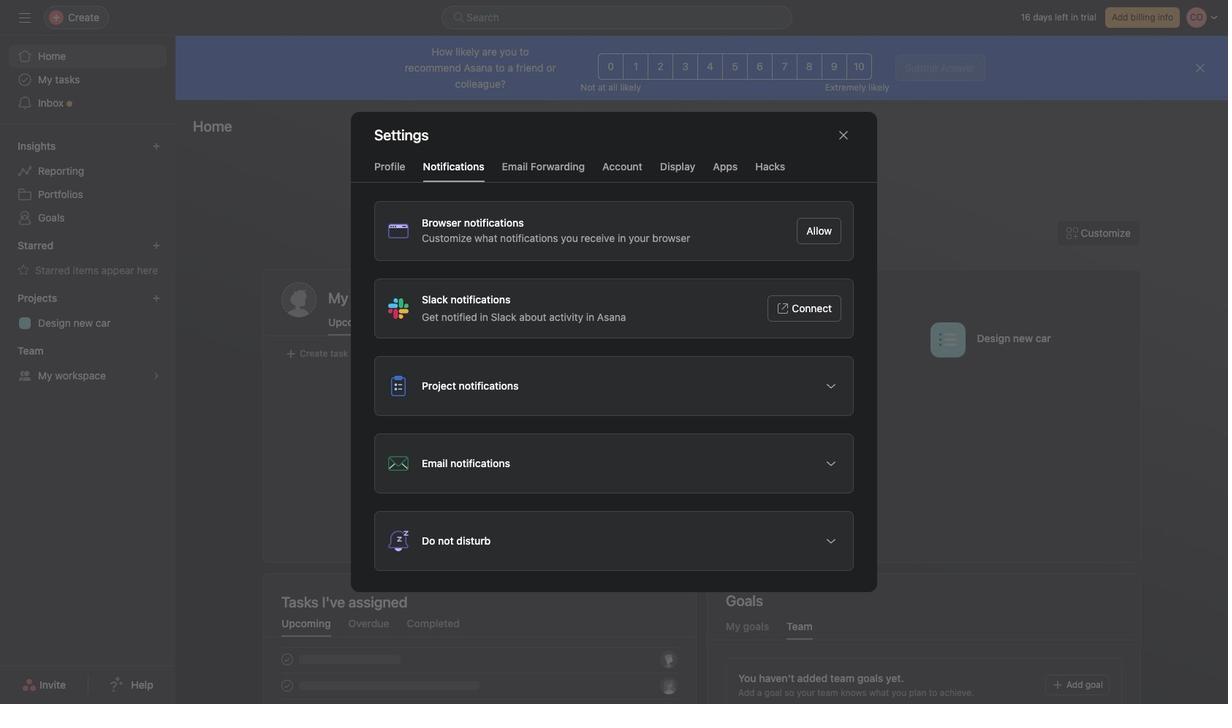 Task type: describe. For each thing, give the bounding box(es) containing it.
1 show options image from the top
[[826, 380, 837, 392]]

global element
[[0, 36, 176, 124]]

close this dialog image
[[838, 129, 850, 141]]

2 show options image from the top
[[826, 458, 837, 470]]

list image
[[940, 331, 957, 349]]

teams element
[[0, 338, 176, 391]]

insights element
[[0, 133, 176, 233]]

projects element
[[0, 285, 176, 338]]



Task type: vqa. For each thing, say whether or not it's contained in the screenshot.
Global element
yes



Task type: locate. For each thing, give the bounding box(es) containing it.
0 vertical spatial show options image
[[826, 380, 837, 392]]

starred element
[[0, 233, 176, 285]]

add profile photo image
[[282, 282, 317, 317]]

None radio
[[598, 53, 624, 80], [673, 53, 699, 80], [747, 53, 773, 80], [772, 53, 798, 80], [847, 53, 872, 80], [598, 53, 624, 80], [673, 53, 699, 80], [747, 53, 773, 80], [772, 53, 798, 80], [847, 53, 872, 80]]

1 vertical spatial show options image
[[826, 458, 837, 470]]

show options image
[[826, 380, 837, 392], [826, 458, 837, 470]]

None radio
[[623, 53, 649, 80], [648, 53, 674, 80], [698, 53, 723, 80], [723, 53, 748, 80], [797, 53, 823, 80], [822, 53, 848, 80], [623, 53, 649, 80], [648, 53, 674, 80], [698, 53, 723, 80], [723, 53, 748, 80], [797, 53, 823, 80], [822, 53, 848, 80]]

show options image
[[826, 535, 837, 547]]

list box
[[442, 6, 793, 29]]

settings tab list
[[351, 159, 878, 183]]

hide sidebar image
[[19, 12, 31, 23]]

dialog
[[351, 112, 878, 592]]

dismiss image
[[1195, 62, 1207, 74]]

option group
[[598, 53, 872, 80]]



